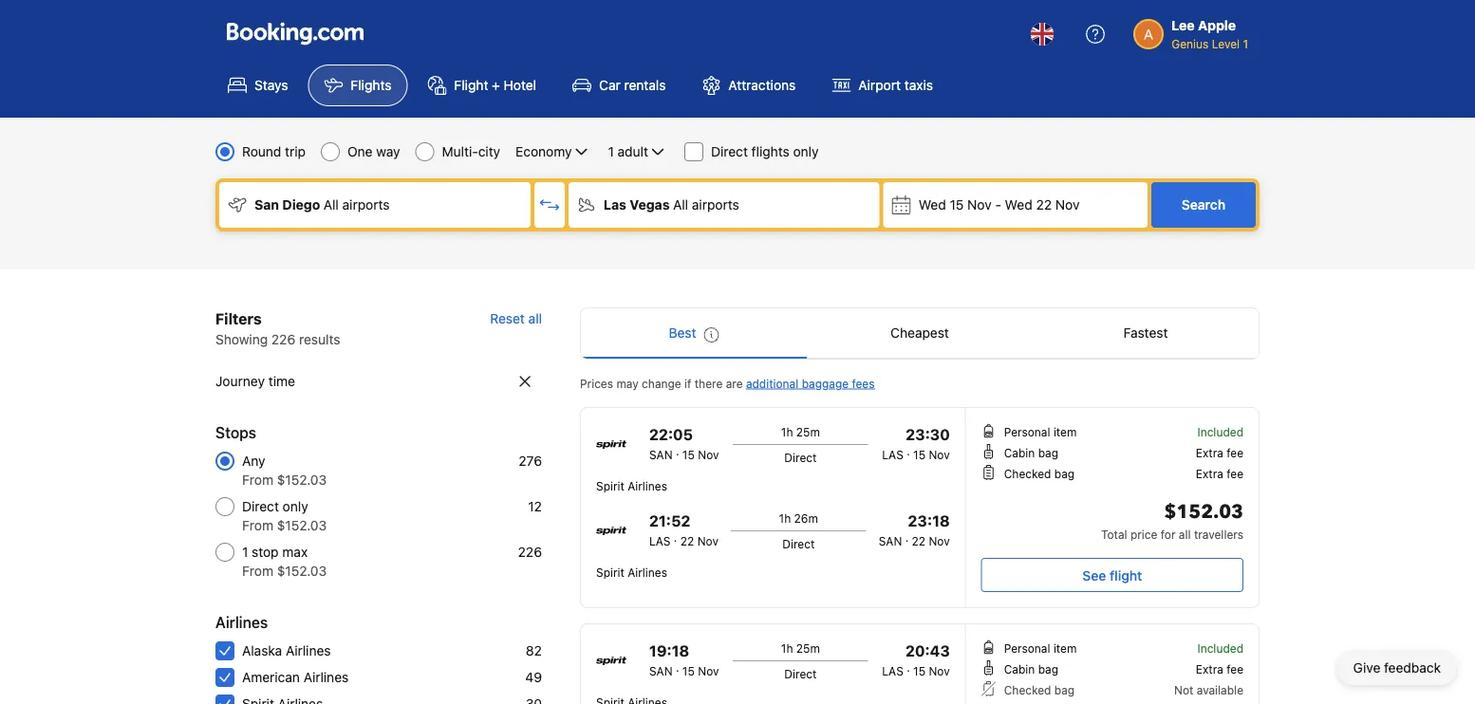 Task type: locate. For each thing, give the bounding box(es) containing it.
226
[[272, 332, 296, 348], [518, 545, 542, 560]]

. inside the 23:18 san . 22 nov
[[906, 531, 909, 544]]

1 horizontal spatial all
[[1179, 528, 1191, 541]]

. inside 23:30 las . 15 nov
[[907, 444, 910, 458]]

see
[[1083, 568, 1107, 584]]

airlines down 21:52 las . 22 nov
[[628, 566, 668, 579]]

1 vertical spatial checked bag
[[1005, 684, 1075, 697]]

san inside the 23:18 san . 22 nov
[[879, 535, 902, 548]]

. inside 19:18 san . 15 nov
[[676, 661, 679, 674]]

1h for 19:18
[[781, 642, 793, 655]]

all right for
[[1179, 528, 1191, 541]]

0 vertical spatial checked bag
[[1005, 467, 1075, 481]]

1h 25m for 23:30
[[781, 425, 820, 439]]

all right reset
[[529, 311, 542, 327]]

0 horizontal spatial 226
[[272, 332, 296, 348]]

2 checked from the top
[[1005, 684, 1052, 697]]

nov inside 20:43 las . 15 nov
[[929, 665, 950, 678]]

1 vertical spatial fee
[[1227, 467, 1244, 481]]

0 vertical spatial personal
[[1005, 425, 1051, 439]]

all right diego
[[324, 197, 339, 213]]

las inside 20:43 las . 15 nov
[[882, 665, 904, 678]]

nov for 21:52
[[698, 535, 719, 548]]

round
[[242, 144, 281, 160]]

1 vertical spatial personal item
[[1005, 642, 1077, 655]]

$152.03 inside any from $152.03
[[277, 472, 327, 488]]

1 inside dropdown button
[[608, 144, 614, 160]]

25m for 23:30
[[797, 425, 820, 439]]

2 vertical spatial from
[[242, 564, 274, 579]]

airports for las vegas all airports
[[692, 197, 740, 213]]

adult
[[618, 144, 649, 160]]

1 extra fee from the top
[[1196, 446, 1244, 460]]

spirit airlines down 21:52 at the bottom left of the page
[[596, 566, 668, 579]]

0 vertical spatial personal item
[[1005, 425, 1077, 439]]

. down 22:05
[[676, 444, 679, 458]]

1 vertical spatial 1h
[[779, 512, 791, 525]]

cabin for extra fee
[[1005, 446, 1035, 460]]

airlines
[[628, 480, 668, 493], [628, 566, 668, 579], [216, 614, 268, 632], [286, 643, 331, 659], [304, 670, 349, 686]]

not available
[[1175, 684, 1244, 697]]

from inside 1 stop max from $152.03
[[242, 564, 274, 579]]

personal for not available
[[1005, 642, 1051, 655]]

san inside 19:18 san . 15 nov
[[650, 665, 673, 678]]

0 vertical spatial 25m
[[797, 425, 820, 439]]

226 down 12
[[518, 545, 542, 560]]

san
[[650, 448, 673, 462], [879, 535, 902, 548], [650, 665, 673, 678]]

2 from from the top
[[242, 518, 274, 534]]

round trip
[[242, 144, 306, 160]]

1 1h 25m from the top
[[781, 425, 820, 439]]

15 down 20:43
[[914, 665, 926, 678]]

0 horizontal spatial all
[[529, 311, 542, 327]]

19:18 san . 15 nov
[[650, 642, 719, 678]]

1 vertical spatial 226
[[518, 545, 542, 560]]

$152.03 up travellers
[[1165, 500, 1244, 526]]

22 inside the 23:18 san . 22 nov
[[912, 535, 926, 548]]

personal for extra fee
[[1005, 425, 1051, 439]]

2 vertical spatial 1h
[[781, 642, 793, 655]]

wed 15 nov - wed 22 nov button
[[884, 182, 1148, 228]]

0 vertical spatial item
[[1054, 425, 1077, 439]]

item
[[1054, 425, 1077, 439], [1054, 642, 1077, 655]]

attractions link
[[686, 65, 812, 106]]

22 for 21:52
[[681, 535, 694, 548]]

all
[[324, 197, 339, 213], [673, 197, 689, 213]]

showing
[[216, 332, 268, 348]]

taxis
[[905, 77, 934, 93]]

nov for 19:18
[[698, 665, 719, 678]]

0 vertical spatial san
[[650, 448, 673, 462]]

2 vertical spatial 1
[[242, 545, 248, 560]]

1 vertical spatial checked
[[1005, 684, 1052, 697]]

1 25m from the top
[[797, 425, 820, 439]]

nov inside 19:18 san . 15 nov
[[698, 665, 719, 678]]

1 vertical spatial spirit
[[596, 566, 625, 579]]

all inside button
[[529, 311, 542, 327]]

spirit
[[596, 480, 625, 493], [596, 566, 625, 579]]

bag
[[1039, 446, 1059, 460], [1055, 467, 1075, 481], [1039, 663, 1059, 676], [1055, 684, 1075, 697]]

airlines up 21:52 at the bottom left of the page
[[628, 480, 668, 493]]

0 vertical spatial only
[[793, 144, 819, 160]]

. inside 20:43 las . 15 nov
[[907, 661, 910, 674]]

0 vertical spatial extra fee
[[1196, 446, 1244, 460]]

1
[[1244, 37, 1249, 50], [608, 144, 614, 160], [242, 545, 248, 560]]

las
[[882, 448, 904, 462], [650, 535, 671, 548], [882, 665, 904, 678]]

1 vertical spatial all
[[1179, 528, 1191, 541]]

from down any
[[242, 472, 274, 488]]

1 personal from the top
[[1005, 425, 1051, 439]]

1 vertical spatial spirit airlines
[[596, 566, 668, 579]]

1 adult button
[[606, 141, 670, 163]]

0 vertical spatial spirit
[[596, 480, 625, 493]]

1 horizontal spatial all
[[673, 197, 689, 213]]

1 vertical spatial cabin
[[1005, 663, 1035, 676]]

0 vertical spatial cabin
[[1005, 446, 1035, 460]]

airport taxis
[[859, 77, 934, 93]]

diego
[[282, 197, 320, 213]]

1 for 1 adult
[[608, 144, 614, 160]]

2 horizontal spatial 22
[[1037, 197, 1052, 213]]

spirit airlines up 21:52 at the bottom left of the page
[[596, 480, 668, 493]]

extra fee
[[1196, 446, 1244, 460], [1196, 467, 1244, 481], [1196, 663, 1244, 676]]

276
[[519, 453, 542, 469]]

. down 21:52 at the bottom left of the page
[[674, 531, 678, 544]]

3 from from the top
[[242, 564, 274, 579]]

stays link
[[212, 65, 304, 106]]

cabin for not available
[[1005, 663, 1035, 676]]

2 vertical spatial las
[[882, 665, 904, 678]]

stays
[[255, 77, 288, 93]]

las inside 21:52 las . 22 nov
[[650, 535, 671, 548]]

0 vertical spatial 1h
[[781, 425, 793, 439]]

baggage
[[802, 377, 849, 390]]

wed left -
[[919, 197, 947, 213]]

0 vertical spatial fee
[[1227, 446, 1244, 460]]

1 vertical spatial item
[[1054, 642, 1077, 655]]

12
[[528, 499, 542, 515]]

1 extra from the top
[[1196, 446, 1224, 460]]

. down 23:30
[[907, 444, 910, 458]]

0 vertical spatial las
[[882, 448, 904, 462]]

1 vertical spatial 25m
[[797, 642, 820, 655]]

1 vertical spatial only
[[283, 499, 308, 515]]

15 inside 20:43 las . 15 nov
[[914, 665, 926, 678]]

15 down 23:30
[[914, 448, 926, 462]]

0 vertical spatial 1h 25m
[[781, 425, 820, 439]]

1 vertical spatial extra
[[1196, 467, 1224, 481]]

$152.03
[[277, 472, 327, 488], [1165, 500, 1244, 526], [277, 518, 327, 534], [277, 564, 327, 579]]

extra for not
[[1196, 663, 1224, 676]]

san for 19:18
[[650, 665, 673, 678]]

cabin
[[1005, 446, 1035, 460], [1005, 663, 1035, 676]]

from down stop
[[242, 564, 274, 579]]

airports
[[342, 197, 390, 213], [692, 197, 740, 213]]

1 included from the top
[[1198, 425, 1244, 439]]

fees
[[852, 377, 875, 390]]

for
[[1161, 528, 1176, 541]]

0 vertical spatial all
[[529, 311, 542, 327]]

see flight button
[[982, 558, 1244, 593]]

direct for 19:18
[[785, 668, 817, 681]]

1 vertical spatial included
[[1198, 642, 1244, 655]]

1 wed from the left
[[919, 197, 947, 213]]

any from $152.03
[[242, 453, 327, 488]]

airports for san diego all airports
[[342, 197, 390, 213]]

. down 20:43
[[907, 661, 910, 674]]

1 personal item from the top
[[1005, 425, 1077, 439]]

flight
[[454, 77, 489, 93]]

extra fee for available
[[1196, 663, 1244, 676]]

226 left results
[[272, 332, 296, 348]]

1 cabin bag from the top
[[1005, 446, 1059, 460]]

2 checked bag from the top
[[1005, 684, 1075, 697]]

san inside 22:05 san . 15 nov
[[650, 448, 673, 462]]

22 inside popup button
[[1037, 197, 1052, 213]]

2 fee from the top
[[1227, 467, 1244, 481]]

2 25m from the top
[[797, 642, 820, 655]]

15 inside 23:30 las . 15 nov
[[914, 448, 926, 462]]

1 vertical spatial san
[[879, 535, 902, 548]]

personal item
[[1005, 425, 1077, 439], [1005, 642, 1077, 655]]

0 vertical spatial from
[[242, 472, 274, 488]]

all right vegas
[[673, 197, 689, 213]]

22 right -
[[1037, 197, 1052, 213]]

1 checked from the top
[[1005, 467, 1052, 481]]

0 vertical spatial extra
[[1196, 446, 1224, 460]]

1 horizontal spatial 22
[[912, 535, 926, 548]]

0 horizontal spatial all
[[324, 197, 339, 213]]

1 vertical spatial 1
[[608, 144, 614, 160]]

1 horizontal spatial airports
[[692, 197, 740, 213]]

wed right -
[[1005, 197, 1033, 213]]

1 vertical spatial personal
[[1005, 642, 1051, 655]]

0 horizontal spatial airports
[[342, 197, 390, 213]]

25m for 20:43
[[797, 642, 820, 655]]

15 inside 22:05 san . 15 nov
[[683, 448, 695, 462]]

15 inside 19:18 san . 15 nov
[[683, 665, 695, 678]]

max
[[282, 545, 308, 560]]

1 checked bag from the top
[[1005, 467, 1075, 481]]

0 horizontal spatial 22
[[681, 535, 694, 548]]

2 airports from the left
[[692, 197, 740, 213]]

stop
[[252, 545, 279, 560]]

$152.03 up direct only from $152.03 in the bottom of the page
[[277, 472, 327, 488]]

1 item from the top
[[1054, 425, 1077, 439]]

22:05 san . 15 nov
[[650, 426, 719, 462]]

airlines up american airlines
[[286, 643, 331, 659]]

included for fee
[[1198, 425, 1244, 439]]

nov inside the 23:18 san . 22 nov
[[929, 535, 950, 548]]

1 vertical spatial las
[[650, 535, 671, 548]]

only inside direct only from $152.03
[[283, 499, 308, 515]]

lee
[[1172, 18, 1195, 33]]

1 spirit from the top
[[596, 480, 625, 493]]

21:52
[[650, 512, 691, 530]]

22 down 21:52 at the bottom left of the page
[[681, 535, 694, 548]]

2 vertical spatial san
[[650, 665, 673, 678]]

1 horizontal spatial only
[[793, 144, 819, 160]]

2 extra from the top
[[1196, 467, 1224, 481]]

from inside any from $152.03
[[242, 472, 274, 488]]

1 vertical spatial cabin bag
[[1005, 663, 1059, 676]]

checked bag for not available
[[1005, 684, 1075, 697]]

only right 'flights'
[[793, 144, 819, 160]]

1 left adult on the left top of the page
[[608, 144, 614, 160]]

2 personal item from the top
[[1005, 642, 1077, 655]]

0 vertical spatial spirit airlines
[[596, 480, 668, 493]]

nov inside 23:30 las . 15 nov
[[929, 448, 950, 462]]

economy
[[516, 144, 572, 160]]

1 right level
[[1244, 37, 1249, 50]]

personal item for not available
[[1005, 642, 1077, 655]]

2 all from the left
[[673, 197, 689, 213]]

22 inside 21:52 las . 22 nov
[[681, 535, 694, 548]]

all inside $152.03 total price for all travellers
[[1179, 528, 1191, 541]]

. down "19:18"
[[676, 661, 679, 674]]

las inside 23:30 las . 15 nov
[[882, 448, 904, 462]]

nov for 23:30
[[929, 448, 950, 462]]

15 down "19:18"
[[683, 665, 695, 678]]

3 fee from the top
[[1227, 663, 1244, 676]]

personal
[[1005, 425, 1051, 439], [1005, 642, 1051, 655]]

direct for 22:05
[[785, 451, 817, 464]]

only
[[793, 144, 819, 160], [283, 499, 308, 515]]

airports right vegas
[[692, 197, 740, 213]]

1 fee from the top
[[1227, 446, 1244, 460]]

0 vertical spatial included
[[1198, 425, 1244, 439]]

0 horizontal spatial wed
[[919, 197, 947, 213]]

1 cabin from the top
[[1005, 446, 1035, 460]]

$152.03 inside 1 stop max from $152.03
[[277, 564, 327, 579]]

extra for extra
[[1196, 446, 1224, 460]]

1h 25m for 20:43
[[781, 642, 820, 655]]

.
[[676, 444, 679, 458], [907, 444, 910, 458], [674, 531, 678, 544], [906, 531, 909, 544], [676, 661, 679, 674], [907, 661, 910, 674]]

fee for extra fee
[[1227, 446, 1244, 460]]

2 cabin from the top
[[1005, 663, 1035, 676]]

1h 25m
[[781, 425, 820, 439], [781, 642, 820, 655]]

2 1h 25m from the top
[[781, 642, 820, 655]]

. inside 22:05 san . 15 nov
[[676, 444, 679, 458]]

from up stop
[[242, 518, 274, 534]]

airlines up alaska
[[216, 614, 268, 632]]

0 vertical spatial cabin bag
[[1005, 446, 1059, 460]]

0 vertical spatial checked
[[1005, 467, 1052, 481]]

nov inside 21:52 las . 22 nov
[[698, 535, 719, 548]]

tab list containing best
[[581, 309, 1259, 360]]

15 down 22:05
[[683, 448, 695, 462]]

2 horizontal spatial 1
[[1244, 37, 1249, 50]]

nov inside 22:05 san . 15 nov
[[698, 448, 719, 462]]

1 vertical spatial from
[[242, 518, 274, 534]]

20:43
[[906, 642, 950, 661]]

tab list
[[581, 309, 1259, 360]]

2 item from the top
[[1054, 642, 1077, 655]]

2 extra fee from the top
[[1196, 467, 1244, 481]]

car
[[599, 77, 621, 93]]

spirit airlines
[[596, 480, 668, 493], [596, 566, 668, 579]]

. inside 21:52 las . 22 nov
[[674, 531, 678, 544]]

item for extra fee
[[1054, 425, 1077, 439]]

las
[[604, 197, 627, 213]]

1 from from the top
[[242, 472, 274, 488]]

. for 19:18
[[676, 661, 679, 674]]

3 extra from the top
[[1196, 663, 1224, 676]]

1 horizontal spatial wed
[[1005, 197, 1033, 213]]

feedback
[[1385, 661, 1442, 676]]

0 horizontal spatial only
[[283, 499, 308, 515]]

2 cabin bag from the top
[[1005, 663, 1059, 676]]

fastest button
[[1033, 309, 1259, 358]]

$152.03 up max
[[277, 518, 327, 534]]

available
[[1197, 684, 1244, 697]]

1h
[[781, 425, 793, 439], [779, 512, 791, 525], [781, 642, 793, 655]]

airports down one
[[342, 197, 390, 213]]

1 airports from the left
[[342, 197, 390, 213]]

only down any from $152.03
[[283, 499, 308, 515]]

vegas
[[630, 197, 670, 213]]

2 personal from the top
[[1005, 642, 1051, 655]]

filters
[[216, 310, 262, 328]]

3 extra fee from the top
[[1196, 663, 1244, 676]]

flights
[[351, 77, 392, 93]]

1 vertical spatial 1h 25m
[[781, 642, 820, 655]]

additional baggage fees link
[[746, 377, 875, 390]]

1 left stop
[[242, 545, 248, 560]]

15
[[950, 197, 964, 213], [683, 448, 695, 462], [914, 448, 926, 462], [683, 665, 695, 678], [914, 665, 926, 678]]

1 inside 1 stop max from $152.03
[[242, 545, 248, 560]]

15 for 22:05
[[683, 448, 695, 462]]

$152.03 inside direct only from $152.03
[[277, 518, 327, 534]]

0 horizontal spatial 1
[[242, 545, 248, 560]]

time
[[269, 374, 295, 389]]

1 horizontal spatial 1
[[608, 144, 614, 160]]

1 all from the left
[[324, 197, 339, 213]]

22 down 23:18
[[912, 535, 926, 548]]

1 horizontal spatial 226
[[518, 545, 542, 560]]

23:30 las . 15 nov
[[882, 426, 950, 462]]

21:52 las . 22 nov
[[650, 512, 719, 548]]

1 vertical spatial extra fee
[[1196, 467, 1244, 481]]

nov for 22:05
[[698, 448, 719, 462]]

2 vertical spatial extra
[[1196, 663, 1224, 676]]

2 vertical spatial extra fee
[[1196, 663, 1244, 676]]

. down 23:18
[[906, 531, 909, 544]]

all
[[529, 311, 542, 327], [1179, 528, 1191, 541]]

15 left -
[[950, 197, 964, 213]]

2 included from the top
[[1198, 642, 1244, 655]]

1h for 21:52
[[779, 512, 791, 525]]

price
[[1131, 528, 1158, 541]]

1h 26m
[[779, 512, 819, 525]]

. for 21:52
[[674, 531, 678, 544]]

0 vertical spatial 1
[[1244, 37, 1249, 50]]

booking.com logo image
[[227, 22, 364, 45], [227, 22, 364, 45]]

$152.03 down max
[[277, 564, 327, 579]]

item for not available
[[1054, 642, 1077, 655]]

2 vertical spatial fee
[[1227, 663, 1244, 676]]



Task type: describe. For each thing, give the bounding box(es) containing it.
best image
[[704, 328, 719, 343]]

1 spirit airlines from the top
[[596, 480, 668, 493]]

2 spirit from the top
[[596, 566, 625, 579]]

included for available
[[1198, 642, 1244, 655]]

cheapest button
[[807, 309, 1033, 358]]

san diego all airports
[[255, 197, 390, 213]]

attractions
[[729, 77, 796, 93]]

search button
[[1152, 182, 1256, 228]]

san for 23:18
[[879, 535, 902, 548]]

if
[[685, 377, 692, 390]]

1 adult
[[608, 144, 649, 160]]

15 inside popup button
[[950, 197, 964, 213]]

alaska airlines
[[242, 643, 331, 659]]

20:43 las . 15 nov
[[882, 642, 950, 678]]

from inside direct only from $152.03
[[242, 518, 274, 534]]

not
[[1175, 684, 1194, 697]]

additional
[[746, 377, 799, 390]]

22:05
[[650, 426, 693, 444]]

all for san diego
[[324, 197, 339, 213]]

las for 21:52
[[650, 535, 671, 548]]

nov for 23:18
[[929, 535, 950, 548]]

american
[[242, 670, 300, 686]]

give
[[1354, 661, 1381, 676]]

are
[[726, 377, 743, 390]]

cheapest
[[891, 325, 950, 341]]

nov for 20:43
[[929, 665, 950, 678]]

multi-
[[442, 144, 478, 160]]

prices may change if there are additional baggage fees
[[580, 377, 875, 390]]

checked bag for extra fee
[[1005, 467, 1075, 481]]

fee for not available
[[1227, 663, 1244, 676]]

level
[[1212, 37, 1240, 50]]

22 for 23:18
[[912, 535, 926, 548]]

any
[[242, 453, 265, 469]]

19:18
[[650, 642, 690, 661]]

checked for extra fee
[[1005, 467, 1052, 481]]

flight + hotel
[[454, 77, 537, 93]]

apple
[[1199, 18, 1237, 33]]

. for 20:43
[[907, 661, 910, 674]]

1 for 1 stop max from $152.03
[[242, 545, 248, 560]]

total
[[1102, 528, 1128, 541]]

results
[[299, 332, 340, 348]]

airport
[[859, 77, 901, 93]]

2 wed from the left
[[1005, 197, 1033, 213]]

+
[[492, 77, 500, 93]]

0 vertical spatial 226
[[272, 332, 296, 348]]

one way
[[348, 144, 400, 160]]

airlines down alaska airlines
[[304, 670, 349, 686]]

las for 20:43
[[882, 665, 904, 678]]

checked for not available
[[1005, 684, 1052, 697]]

reset all
[[490, 311, 542, 327]]

personal item for extra fee
[[1005, 425, 1077, 439]]

best button
[[581, 309, 807, 358]]

stops
[[216, 424, 257, 442]]

best image
[[704, 328, 719, 343]]

las for 23:30
[[882, 448, 904, 462]]

journey
[[216, 374, 265, 389]]

car rentals
[[599, 77, 666, 93]]

15 for 19:18
[[683, 665, 695, 678]]

$152.03 total price for all travellers
[[1102, 500, 1244, 541]]

-
[[996, 197, 1002, 213]]

direct only from $152.03
[[242, 499, 327, 534]]

direct for 21:52
[[783, 538, 815, 551]]

26m
[[795, 512, 819, 525]]

reset all button
[[490, 308, 542, 330]]

travellers
[[1195, 528, 1244, 541]]

extra fee for fee
[[1196, 446, 1244, 460]]

american airlines
[[242, 670, 349, 686]]

see flight
[[1083, 568, 1143, 584]]

multi-city
[[442, 144, 501, 160]]

way
[[376, 144, 400, 160]]

san
[[255, 197, 279, 213]]

. for 23:30
[[907, 444, 910, 458]]

lee apple genius level 1
[[1172, 18, 1249, 50]]

flight
[[1110, 568, 1143, 584]]

san for 22:05
[[650, 448, 673, 462]]

1h for 22:05
[[781, 425, 793, 439]]

23:18
[[908, 512, 950, 530]]

$152.03 inside $152.03 total price for all travellers
[[1165, 500, 1244, 526]]

15 for 20:43
[[914, 665, 926, 678]]

1 inside lee apple genius level 1
[[1244, 37, 1249, 50]]

trip
[[285, 144, 306, 160]]

cabin bag for not available
[[1005, 663, 1059, 676]]

82
[[526, 643, 542, 659]]

genius
[[1172, 37, 1209, 50]]

all for las vegas
[[673, 197, 689, 213]]

. for 22:05
[[676, 444, 679, 458]]

. for 23:18
[[906, 531, 909, 544]]

cabin bag for extra fee
[[1005, 446, 1059, 460]]

search
[[1182, 197, 1226, 213]]

reset
[[490, 311, 525, 327]]

give feedback button
[[1339, 651, 1457, 686]]

15 for 23:30
[[914, 448, 926, 462]]

hotel
[[504, 77, 537, 93]]

flights link
[[308, 65, 408, 106]]

car rentals link
[[557, 65, 682, 106]]

direct flights only
[[711, 144, 819, 160]]

wed 15 nov - wed 22 nov
[[919, 197, 1080, 213]]

may
[[617, 377, 639, 390]]

flight + hotel link
[[412, 65, 553, 106]]

there
[[695, 377, 723, 390]]

best
[[669, 325, 697, 341]]

city
[[478, 144, 501, 160]]

23:30
[[906, 426, 950, 444]]

direct inside direct only from $152.03
[[242, 499, 279, 515]]

las vegas all airports
[[604, 197, 740, 213]]

give feedback
[[1354, 661, 1442, 676]]

rentals
[[624, 77, 666, 93]]

49
[[526, 670, 542, 686]]

1 stop max from $152.03
[[242, 545, 327, 579]]

2 spirit airlines from the top
[[596, 566, 668, 579]]

journey time
[[216, 374, 295, 389]]

showing 226 results
[[216, 332, 340, 348]]



Task type: vqa. For each thing, say whether or not it's contained in the screenshot.
the rightmost the this
no



